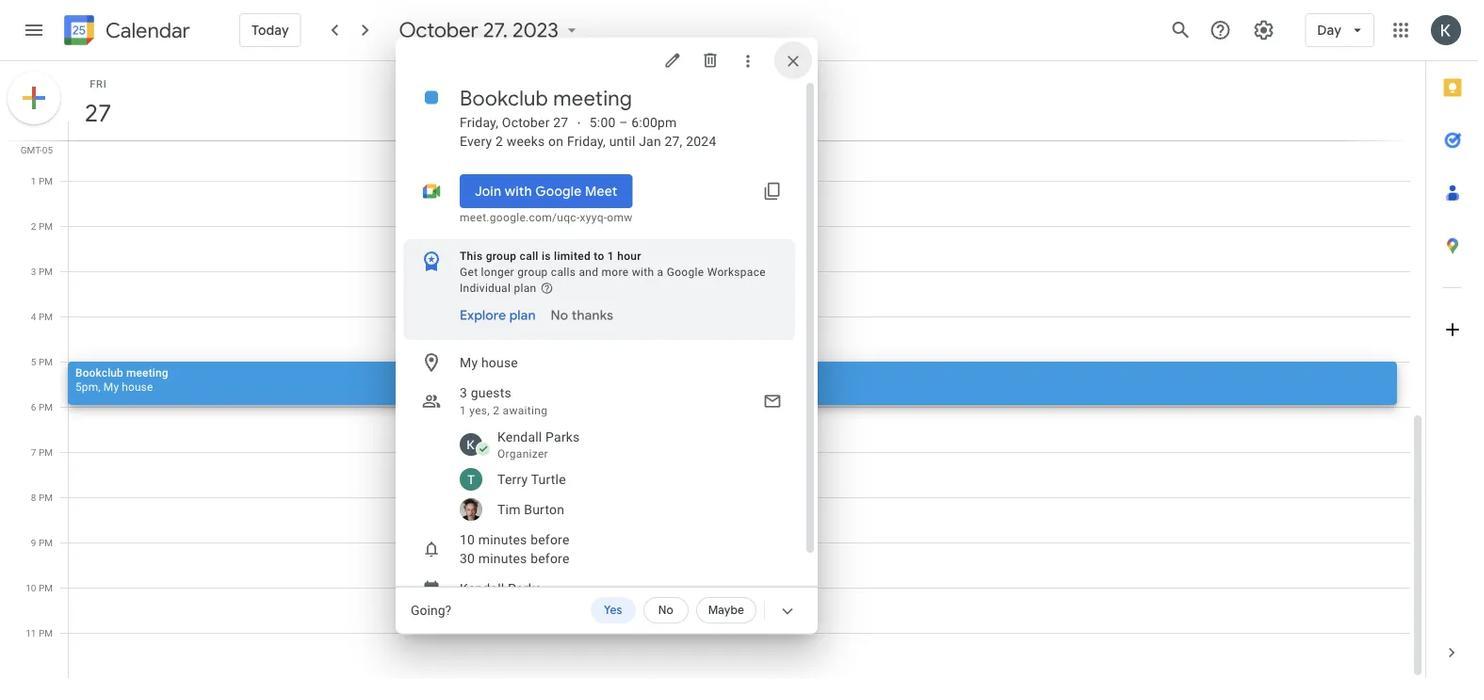 Task type: locate. For each thing, give the bounding box(es) containing it.
1 horizontal spatial 3
[[460, 385, 468, 400]]

no inside the no button
[[659, 604, 674, 618]]

kendall up organizer
[[498, 429, 542, 445]]

0 horizontal spatial friday,
[[460, 114, 499, 130]]

minutes down tim
[[479, 532, 527, 547]]

27, left 2023
[[484, 17, 508, 43]]

1 horizontal spatial with
[[632, 266, 654, 279]]

friday, up every
[[460, 114, 499, 130]]

day button
[[1306, 8, 1375, 53]]

1 horizontal spatial parks
[[546, 429, 580, 445]]

1 pm
[[31, 175, 53, 187]]

bookclub up weeks
[[460, 85, 549, 111]]

1 vertical spatial 3
[[460, 385, 468, 400]]

1 pm from the top
[[39, 130, 53, 141]]

1 vertical spatial 10
[[26, 582, 36, 594]]

27 column header
[[68, 61, 1411, 140]]

pm for 12 pm
[[39, 130, 53, 141]]

2 pm
[[31, 221, 53, 232]]

8
[[31, 492, 36, 503]]

1 vertical spatial google
[[667, 266, 704, 279]]

0 vertical spatial google
[[535, 183, 582, 200]]

0 vertical spatial my
[[460, 355, 478, 370]]

tab list
[[1427, 61, 1479, 627]]

1 vertical spatial meeting
[[126, 366, 168, 379]]

5 pm
[[31, 356, 53, 368]]

my up guests
[[460, 355, 478, 370]]

0 horizontal spatial house
[[122, 380, 153, 393]]

1 horizontal spatial 27,
[[665, 133, 683, 149]]

burton
[[524, 502, 565, 517]]

3
[[31, 266, 36, 277], [460, 385, 468, 400]]

calls
[[551, 266, 576, 279]]

meeting inside bookclub meeting 5pm , my house
[[126, 366, 168, 379]]

plan inside button
[[510, 307, 536, 324]]

delete event image
[[701, 51, 720, 70]]

27, right jan
[[665, 133, 683, 149]]

0 horizontal spatial my
[[104, 380, 119, 393]]

my right ,
[[104, 380, 119, 393]]

0 vertical spatial meeting
[[554, 85, 633, 111]]

1 vertical spatial plan
[[510, 307, 536, 324]]

0 horizontal spatial 10
[[26, 582, 36, 594]]

0 horizontal spatial no
[[551, 307, 569, 324]]

meeting for bookclub meeting 5pm , my house
[[126, 366, 168, 379]]

until
[[609, 133, 636, 149]]

google right 'a'
[[667, 266, 704, 279]]

3 pm
[[31, 266, 53, 277]]

friday, october 27 element
[[76, 91, 120, 135]]

9 pm
[[31, 537, 53, 549]]

call
[[520, 250, 539, 263]]

is
[[542, 250, 551, 263]]

plan down the longer
[[514, 282, 537, 295]]

3 pm from the top
[[39, 221, 53, 232]]

calendar heading
[[102, 17, 190, 44]]

6 pm
[[31, 402, 53, 413]]

0 vertical spatial house
[[482, 355, 518, 370]]

with up meet.google.com/uqc-
[[505, 183, 532, 200]]

1 horizontal spatial bookclub
[[460, 85, 549, 111]]

individual
[[460, 282, 511, 295]]

0 horizontal spatial meeting
[[126, 366, 168, 379]]

group up the longer
[[486, 250, 517, 263]]

2 right yes,
[[493, 404, 500, 417]]

5 pm from the top
[[39, 311, 53, 322]]

2 vertical spatial 1
[[460, 404, 467, 417]]

bookclub inside bookclub meeting 5pm , my house
[[75, 366, 123, 379]]

11 pm
[[26, 628, 53, 639]]

0 horizontal spatial 27
[[83, 98, 110, 129]]

5:00
[[590, 114, 616, 130]]

1 vertical spatial minutes
[[479, 551, 527, 566]]

0 vertical spatial bookclub
[[460, 85, 549, 111]]

xyyq-
[[580, 211, 607, 224]]

1 vertical spatial with
[[632, 266, 654, 279]]

my
[[460, 355, 478, 370], [104, 380, 119, 393]]

0 horizontal spatial bookclub
[[75, 366, 123, 379]]

pm for 5 pm
[[39, 356, 53, 368]]

1 horizontal spatial 10
[[460, 532, 475, 547]]

8 pm from the top
[[39, 447, 53, 458]]

3 up 4
[[31, 266, 36, 277]]

1 horizontal spatial my
[[460, 355, 478, 370]]

10 pm
[[26, 582, 53, 594]]

pm for 3 pm
[[39, 266, 53, 277]]

kendall parks
[[460, 581, 542, 596]]

kendall for kendall parks organizer
[[498, 429, 542, 445]]

0 horizontal spatial 3
[[31, 266, 36, 277]]

bookclub up ,
[[75, 366, 123, 379]]

10 up 11
[[26, 582, 36, 594]]

0 vertical spatial with
[[505, 183, 532, 200]]

no right yes button
[[659, 604, 674, 618]]

3 inside '27' grid
[[31, 266, 36, 277]]

plan inside get longer group calls and more with a google workspace individual plan
[[514, 282, 537, 295]]

1 vertical spatial parks
[[508, 581, 542, 596]]

6 pm from the top
[[39, 356, 53, 368]]

27 down fri
[[83, 98, 110, 129]]

1 right to
[[608, 250, 614, 263]]

0 horizontal spatial parks
[[508, 581, 542, 596]]

explore
[[460, 307, 506, 324]]

1 horizontal spatial october
[[502, 114, 550, 130]]

10 inside '27' grid
[[26, 582, 36, 594]]

10
[[460, 532, 475, 547], [26, 582, 36, 594]]

1 horizontal spatial 1
[[460, 404, 467, 417]]

no inside no thanks button
[[551, 307, 569, 324]]

before
[[531, 532, 570, 547], [531, 551, 570, 566]]

minutes
[[479, 532, 527, 547], [479, 551, 527, 566]]

1 vertical spatial before
[[531, 551, 570, 566]]

2 vertical spatial 2
[[493, 404, 500, 417]]

27 grid
[[0, 61, 1426, 680]]

1 horizontal spatial house
[[482, 355, 518, 370]]

and
[[579, 266, 599, 279]]

gmt-05
[[21, 144, 53, 156]]

12 pm from the top
[[39, 628, 53, 639]]

parks down notifications element
[[508, 581, 542, 596]]

kendall inside kendall parks organizer
[[498, 429, 542, 445]]

pm for 11 pm
[[39, 628, 53, 639]]

pm right 5 in the left of the page
[[39, 356, 53, 368]]

google
[[535, 183, 582, 200], [667, 266, 704, 279]]

guests tree
[[388, 425, 803, 525]]

october
[[399, 17, 479, 43], [502, 114, 550, 130]]

minutes up kendall parks
[[479, 551, 527, 566]]

group inside get longer group calls and more with a google workspace individual plan
[[518, 266, 548, 279]]

1 vertical spatial 2
[[31, 221, 36, 232]]

0 vertical spatial 2
[[496, 133, 503, 149]]

group down call on the top of the page
[[518, 266, 548, 279]]

parks
[[546, 429, 580, 445], [508, 581, 542, 596]]

parks inside kendall parks organizer
[[546, 429, 580, 445]]

27
[[83, 98, 110, 129], [553, 114, 569, 130]]

2 right every
[[496, 133, 503, 149]]

0 vertical spatial 10
[[460, 532, 475, 547]]

10 inside 10 minutes before 30 minutes before
[[460, 532, 475, 547]]

explore plan
[[460, 307, 536, 324]]

2
[[496, 133, 503, 149], [31, 221, 36, 232], [493, 404, 500, 417]]

house up guests
[[482, 355, 518, 370]]

friday,
[[460, 114, 499, 130], [567, 133, 606, 149]]

1 vertical spatial bookclub
[[75, 366, 123, 379]]

pm up "4 pm"
[[39, 266, 53, 277]]

5pm
[[75, 380, 98, 393]]

plan right explore
[[510, 307, 536, 324]]

kendall
[[498, 429, 542, 445], [460, 581, 505, 596]]

kendall parks organizer
[[498, 429, 580, 461]]

group
[[486, 250, 517, 263], [518, 266, 548, 279]]

3 inside 3 guests 1 yes, 2 awaiting
[[460, 385, 468, 400]]

1 vertical spatial october
[[502, 114, 550, 130]]

bookclub inside bookclub meeting friday, october 27 ⋅ 5:00 – 6:00pm every 2 weeks on friday, until jan 27, 2024
[[460, 85, 549, 111]]

with
[[505, 183, 532, 200], [632, 266, 654, 279]]

3 for pm
[[31, 266, 36, 277]]

pm down 05
[[39, 175, 53, 187]]

weeks
[[507, 133, 545, 149]]

plan
[[514, 282, 537, 295], [510, 307, 536, 324]]

google up meet.google.com/uqc-xyyq-omw
[[535, 183, 582, 200]]

pm right 6
[[39, 402, 53, 413]]

0 vertical spatial october
[[399, 17, 479, 43]]

tim
[[498, 502, 521, 517]]

10 pm from the top
[[39, 537, 53, 549]]

1 vertical spatial friday,
[[567, 133, 606, 149]]

0 vertical spatial minutes
[[479, 532, 527, 547]]

bookclub for bookclub meeting friday, october 27 ⋅ 5:00 – 6:00pm every 2 weeks on friday, until jan 27, 2024
[[460, 85, 549, 111]]

6
[[31, 402, 36, 413]]

pm right 7
[[39, 447, 53, 458]]

kendall down 30
[[460, 581, 505, 596]]

pm down 9 pm
[[39, 582, 53, 594]]

10 up 30
[[460, 532, 475, 547]]

1 horizontal spatial google
[[667, 266, 704, 279]]

pm right 4
[[39, 311, 53, 322]]

house inside bookclub meeting 5pm , my house
[[122, 380, 153, 393]]

1 horizontal spatial group
[[518, 266, 548, 279]]

meeting inside bookclub meeting friday, october 27 ⋅ 5:00 – 6:00pm every 2 weeks on friday, until jan 27, 2024
[[554, 85, 633, 111]]

my inside button
[[460, 355, 478, 370]]

7 pm
[[31, 447, 53, 458]]

jan
[[639, 133, 661, 149]]

meet
[[585, 183, 618, 200]]

9 pm from the top
[[39, 492, 53, 503]]

0 horizontal spatial 1
[[31, 175, 36, 187]]

kendall parks, attending, organizer tree item
[[434, 425, 803, 465]]

with left 'a'
[[632, 266, 654, 279]]

pm for 7 pm
[[39, 447, 53, 458]]

pm right 8
[[39, 492, 53, 503]]

pm up the 3 pm
[[39, 221, 53, 232]]

bookclub meeting 5pm , my house
[[75, 366, 168, 393]]

1 down "gmt-"
[[31, 175, 36, 187]]

1 horizontal spatial no
[[659, 604, 674, 618]]

0 horizontal spatial group
[[486, 250, 517, 263]]

0 vertical spatial parks
[[546, 429, 580, 445]]

0 horizontal spatial 27,
[[484, 17, 508, 43]]

27 inside bookclub meeting friday, october 27 ⋅ 5:00 – 6:00pm every 2 weeks on friday, until jan 27, 2024
[[553, 114, 569, 130]]

0 vertical spatial kendall
[[498, 429, 542, 445]]

on
[[549, 133, 564, 149]]

tim burton
[[498, 502, 565, 517]]

0 vertical spatial 1
[[31, 175, 36, 187]]

every
[[460, 133, 492, 149]]

1 vertical spatial kendall
[[460, 581, 505, 596]]

0 vertical spatial 27,
[[484, 17, 508, 43]]

turtle
[[531, 472, 566, 487]]

1 left yes,
[[460, 404, 467, 417]]

0 horizontal spatial google
[[535, 183, 582, 200]]

0 vertical spatial group
[[486, 250, 517, 263]]

hour
[[618, 250, 642, 263]]

october inside bookclub meeting friday, october 27 ⋅ 5:00 – 6:00pm every 2 weeks on friday, until jan 27, 2024
[[502, 114, 550, 130]]

google inside get longer group calls and more with a google workspace individual plan
[[667, 266, 704, 279]]

0 vertical spatial no
[[551, 307, 569, 324]]

a
[[657, 266, 664, 279]]

1 horizontal spatial 27
[[553, 114, 569, 130]]

1 vertical spatial 1
[[608, 250, 614, 263]]

house right ,
[[122, 380, 153, 393]]

fri
[[90, 78, 107, 90]]

27 inside column header
[[83, 98, 110, 129]]

27 left ⋅
[[553, 114, 569, 130]]

1 vertical spatial 27,
[[665, 133, 683, 149]]

1 horizontal spatial friday,
[[567, 133, 606, 149]]

1 vertical spatial no
[[659, 604, 674, 618]]

parks for kendall parks
[[508, 581, 542, 596]]

pm for 4 pm
[[39, 311, 53, 322]]

pm for 10 pm
[[39, 582, 53, 594]]

workspace
[[707, 266, 766, 279]]

4 pm from the top
[[39, 266, 53, 277]]

pm right 9
[[39, 537, 53, 549]]

parks for kendall parks organizer
[[546, 429, 580, 445]]

no
[[551, 307, 569, 324], [659, 604, 674, 618]]

1 vertical spatial house
[[122, 380, 153, 393]]

pm up 05
[[39, 130, 53, 141]]

guests
[[471, 385, 512, 400]]

this
[[460, 250, 483, 263]]

pm right 11
[[39, 628, 53, 639]]

no for no
[[659, 604, 674, 618]]

parks up organizer
[[546, 429, 580, 445]]

0 vertical spatial friday,
[[460, 114, 499, 130]]

1 vertical spatial my
[[104, 380, 119, 393]]

house inside 'my house' button
[[482, 355, 518, 370]]

1 horizontal spatial meeting
[[554, 85, 633, 111]]

no left 'thanks'
[[551, 307, 569, 324]]

0 vertical spatial plan
[[514, 282, 537, 295]]

more
[[602, 266, 629, 279]]

0 vertical spatial 3
[[31, 266, 36, 277]]

to
[[594, 250, 605, 263]]

2 pm from the top
[[39, 175, 53, 187]]

1
[[31, 175, 36, 187], [608, 250, 614, 263], [460, 404, 467, 417]]

7 pm from the top
[[39, 402, 53, 413]]

11 pm from the top
[[39, 582, 53, 594]]

2 up the 3 pm
[[31, 221, 36, 232]]

1 vertical spatial group
[[518, 266, 548, 279]]

0 vertical spatial before
[[531, 532, 570, 547]]

friday, down ⋅
[[567, 133, 606, 149]]

2024
[[686, 133, 717, 149]]

3 left guests
[[460, 385, 468, 400]]



Task type: describe. For each thing, give the bounding box(es) containing it.
no for no thanks
[[551, 307, 569, 324]]

1 inside '27' grid
[[31, 175, 36, 187]]

pm for 1 pm
[[39, 175, 53, 187]]

pm for 9 pm
[[39, 537, 53, 549]]

join with google meet
[[475, 183, 618, 200]]

today
[[252, 22, 289, 39]]

6:00pm
[[632, 114, 677, 130]]

going?
[[411, 603, 452, 619]]

get longer group calls and more with a google workspace individual plan
[[460, 266, 766, 295]]

2 inside grid
[[31, 221, 36, 232]]

7
[[31, 447, 36, 458]]

4
[[31, 311, 36, 322]]

support image
[[1210, 19, 1232, 41]]

2 before from the top
[[531, 551, 570, 566]]

main drawer image
[[23, 19, 45, 41]]

calendar
[[106, 17, 190, 44]]

terry turtle
[[498, 472, 566, 487]]

kendall for kendall parks
[[460, 581, 505, 596]]

1 before from the top
[[531, 532, 570, 547]]

yes button
[[591, 598, 636, 624]]

gmt-
[[21, 144, 42, 156]]

9
[[31, 537, 36, 549]]

settings menu image
[[1253, 19, 1275, 41]]

terry turtle tree item
[[434, 465, 803, 495]]

today button
[[239, 8, 301, 53]]

maybe
[[709, 604, 745, 618]]

tim burton tree item
[[434, 495, 803, 525]]

30
[[460, 551, 475, 566]]

fri 27
[[83, 78, 110, 129]]

meet.google.com/uqc-
[[460, 211, 580, 224]]

october 27, 2023
[[399, 17, 559, 43]]

3 guests 1 yes, 2 awaiting
[[460, 385, 548, 417]]

my house
[[460, 355, 518, 370]]

10 minutes before 30 minutes before
[[460, 532, 570, 566]]

my house button
[[396, 348, 803, 378]]

4 pm
[[31, 311, 53, 322]]

maybe button
[[696, 598, 757, 624]]

organizer
[[498, 448, 549, 461]]

0 horizontal spatial october
[[399, 17, 479, 43]]

october 27, 2023 button
[[392, 17, 589, 43]]

meet.google.com/uqc-xyyq-omw
[[460, 211, 633, 224]]

join
[[475, 183, 502, 200]]

2 minutes from the top
[[479, 551, 527, 566]]

no button
[[644, 598, 689, 624]]

this group call is limited to 1 hour
[[460, 250, 642, 263]]

show additional actions image
[[778, 602, 797, 621]]

pm for 8 pm
[[39, 492, 53, 503]]

calendar element
[[60, 11, 190, 53]]

27, inside bookclub meeting friday, october 27 ⋅ 5:00 – 6:00pm every 2 weeks on friday, until jan 27, 2024
[[665, 133, 683, 149]]

⋅
[[576, 114, 582, 130]]

1 minutes from the top
[[479, 532, 527, 547]]

with inside get longer group calls and more with a google workspace individual plan
[[632, 266, 654, 279]]

–
[[619, 114, 628, 130]]

5
[[31, 356, 36, 368]]

join with google meet link
[[460, 174, 633, 208]]

bookclub meeting heading
[[460, 85, 633, 111]]

12 pm
[[26, 130, 53, 141]]

explore plan button
[[452, 299, 544, 333]]

thanks
[[572, 307, 614, 324]]

meeting for bookclub meeting friday, october 27 ⋅ 5:00 – 6:00pm every 2 weeks on friday, until jan 27, 2024
[[554, 85, 633, 111]]

omw
[[607, 211, 633, 224]]

no thanks button
[[544, 299, 621, 333]]

10 for 10 minutes before 30 minutes before
[[460, 532, 475, 547]]

day
[[1318, 22, 1342, 39]]

2023
[[513, 17, 559, 43]]

yes,
[[470, 404, 490, 417]]

limited
[[554, 250, 591, 263]]

longer
[[481, 266, 515, 279]]

12
[[26, 130, 36, 141]]

yes
[[604, 604, 623, 618]]

google inside join with google meet link
[[535, 183, 582, 200]]

11
[[26, 628, 36, 639]]

,
[[98, 380, 101, 393]]

bookclub meeting friday, october 27 ⋅ 5:00 – 6:00pm every 2 weeks on friday, until jan 27, 2024
[[460, 85, 717, 149]]

05
[[42, 144, 53, 156]]

bookclub for bookclub meeting 5pm , my house
[[75, 366, 123, 379]]

terry
[[498, 472, 528, 487]]

2 inside bookclub meeting friday, october 27 ⋅ 5:00 – 6:00pm every 2 weeks on friday, until jan 27, 2024
[[496, 133, 503, 149]]

pm for 6 pm
[[39, 402, 53, 413]]

get
[[460, 266, 478, 279]]

pm for 2 pm
[[39, 221, 53, 232]]

no thanks
[[551, 307, 614, 324]]

3 for guests
[[460, 385, 468, 400]]

8 pm
[[31, 492, 53, 503]]

10 for 10 pm
[[26, 582, 36, 594]]

notifications element
[[460, 530, 570, 568]]

awaiting
[[503, 404, 548, 417]]

0 horizontal spatial with
[[505, 183, 532, 200]]

1 inside 3 guests 1 yes, 2 awaiting
[[460, 404, 467, 417]]

2 horizontal spatial 1
[[608, 250, 614, 263]]

my inside bookclub meeting 5pm , my house
[[104, 380, 119, 393]]

2 inside 3 guests 1 yes, 2 awaiting
[[493, 404, 500, 417]]



Task type: vqa. For each thing, say whether or not it's contained in the screenshot.
Credit
no



